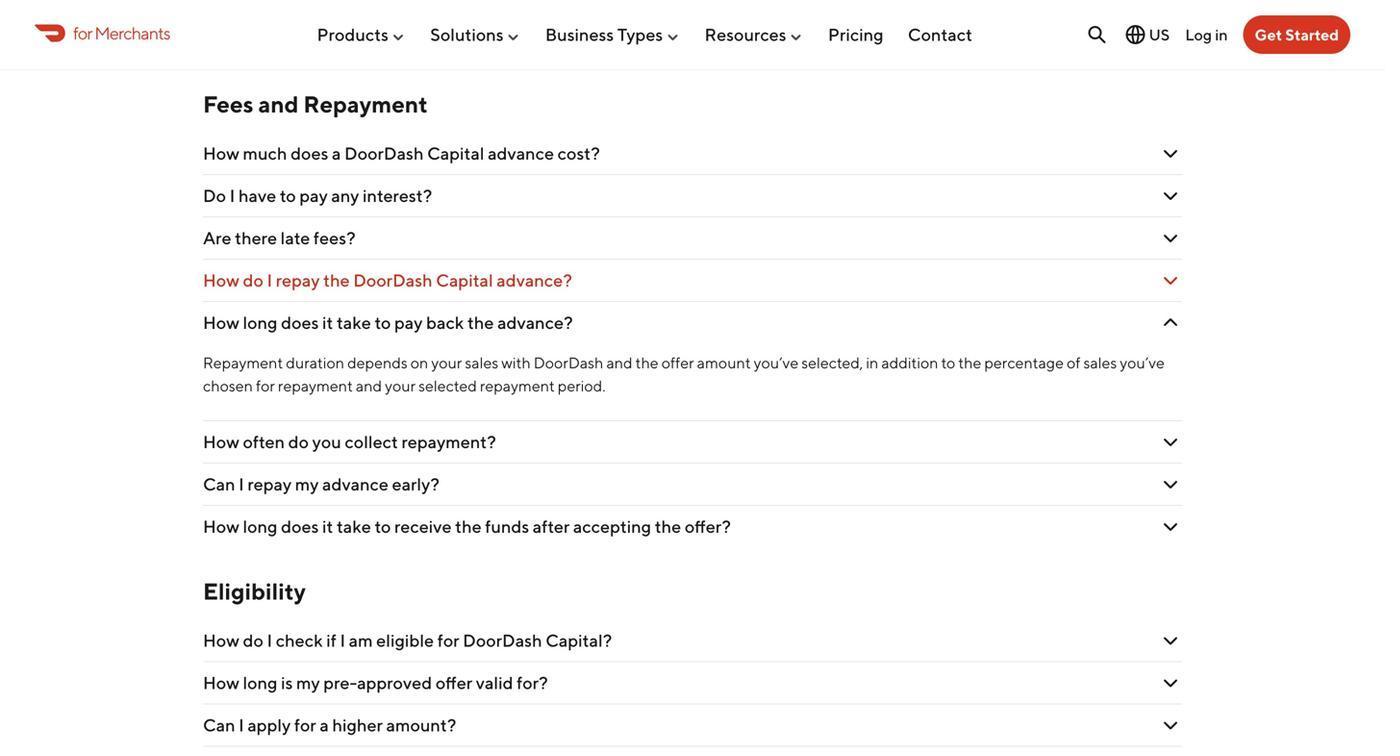 Task type: vqa. For each thing, say whether or not it's contained in the screenshot.
bottom THE GET
no



Task type: describe. For each thing, give the bounding box(es) containing it.
in inside the repayment duration depends on your sales with doordash and the offer amount you've selected, in addition to the percentage of sales you've chosen for repayment and your selected repayment period.
[[866, 354, 879, 372]]

often
[[243, 432, 285, 452]]

solutions link
[[430, 17, 521, 53]]

do i have to pay any interest?
[[203, 185, 432, 206]]

2 horizontal spatial and
[[607, 354, 633, 372]]

doordash up interest?
[[345, 143, 424, 164]]

business
[[545, 24, 614, 45]]

started
[[1286, 25, 1339, 44]]

chevron down image for interest?
[[1159, 184, 1183, 207]]

resources
[[705, 24, 787, 45]]

for?
[[517, 673, 548, 693]]

apply
[[248, 715, 291, 736]]

selected,
[[802, 354, 863, 372]]

are there late fees?
[[203, 228, 359, 248]]

the left percentage
[[959, 354, 982, 372]]

business types
[[545, 24, 663, 45]]

back
[[426, 312, 464, 333]]

any
[[331, 185, 359, 206]]

fees and repayment
[[203, 90, 428, 118]]

take for pay
[[337, 312, 371, 333]]

are
[[203, 228, 231, 248]]

products link
[[317, 17, 406, 53]]

2 chevron down image from the top
[[1159, 431, 1183, 454]]

resources link
[[705, 17, 804, 53]]

how long does it take to pay back the advance?
[[203, 312, 573, 333]]

higher
[[332, 715, 383, 736]]

get started button
[[1244, 15, 1351, 54]]

it for receive
[[322, 516, 333, 537]]

how much does a doordash capital advance cost?
[[203, 143, 600, 164]]

3 chevron down image from the top
[[1159, 227, 1183, 250]]

solutions
[[430, 24, 504, 45]]

1 vertical spatial advance?
[[498, 312, 573, 333]]

much
[[243, 143, 287, 164]]

to left receive
[[375, 516, 391, 537]]

approved
[[357, 673, 432, 693]]

selected
[[419, 377, 477, 395]]

does for how much does a doordash capital advance cost?
[[291, 143, 329, 164]]

my for advance
[[295, 474, 319, 495]]

to up depends
[[375, 312, 391, 333]]

how do i check if i am eligible for doordash capital?
[[203, 630, 612, 651]]

for merchants
[[73, 22, 170, 43]]

1 vertical spatial capital
[[436, 270, 493, 291]]

amount?
[[386, 715, 456, 736]]

1 vertical spatial advance
[[322, 474, 389, 495]]

2 sales from the left
[[1084, 354, 1117, 372]]

doordash up how long does it take to pay back the advance?
[[353, 270, 433, 291]]

if
[[326, 630, 337, 651]]

the left funds
[[455, 516, 482, 537]]

chevron down image for back
[[1159, 311, 1183, 334]]

offer inside the repayment duration depends on your sales with doordash and the offer amount you've selected, in addition to the percentage of sales you've chosen for repayment and your selected repayment period.
[[662, 354, 694, 372]]

1 sales from the left
[[465, 354, 499, 372]]

the right back
[[468, 312, 494, 333]]

period.
[[558, 377, 606, 395]]

i right do
[[230, 185, 235, 206]]

get
[[1255, 25, 1283, 44]]

funds
[[485, 516, 529, 537]]

for right eligible
[[438, 630, 460, 651]]

business types link
[[545, 17, 681, 53]]

1 horizontal spatial pay
[[394, 312, 423, 333]]

doordash up valid
[[463, 630, 542, 651]]

you
[[312, 432, 341, 452]]

duration
[[286, 354, 345, 372]]

can i apply for a higher amount?
[[203, 715, 460, 736]]

repayment inside the repayment duration depends on your sales with doordash and the offer amount you've selected, in addition to the percentage of sales you've chosen for repayment and your selected repayment period.
[[203, 354, 283, 372]]

types
[[618, 24, 663, 45]]

for right apply
[[294, 715, 316, 736]]

late
[[281, 228, 310, 248]]

there
[[235, 228, 277, 248]]

eligibility
[[203, 578, 306, 605]]

chevron down image for amount?
[[1159, 714, 1183, 737]]

contact link
[[908, 17, 973, 53]]

1 repayment from the left
[[278, 377, 353, 395]]

percentage
[[985, 354, 1064, 372]]

how often do you collect repayment?
[[203, 432, 500, 452]]

how for how long does it take to receive the funds after accepting the offer?
[[203, 516, 239, 537]]

can for can i repay my advance early?
[[203, 474, 235, 495]]

i right if
[[340, 630, 345, 651]]

what is parafin?
[[203, 29, 331, 50]]

on
[[411, 354, 429, 372]]

what
[[203, 29, 248, 50]]

to inside the repayment duration depends on your sales with doordash and the offer amount you've selected, in addition to the percentage of sales you've chosen for repayment and your selected repayment period.
[[942, 354, 956, 372]]

0 horizontal spatial your
[[385, 377, 416, 395]]

how for how much does a doordash capital advance cost?
[[203, 143, 239, 164]]

can i repay my advance early?
[[203, 474, 440, 495]]

does for how long does it take to receive the funds after accepting the offer?
[[281, 516, 319, 537]]

doordash inside the repayment duration depends on your sales with doordash and the offer amount you've selected, in addition to the percentage of sales you've chosen for repayment and your selected repayment period.
[[534, 354, 604, 372]]

interest?
[[363, 185, 432, 206]]

products
[[317, 24, 389, 45]]

long for how long does it take to receive the funds after accepting the offer?
[[243, 516, 278, 537]]

for merchants link
[[35, 20, 170, 46]]

pre-
[[324, 673, 357, 693]]

early?
[[392, 474, 440, 495]]

0 vertical spatial repay
[[276, 270, 320, 291]]

accepting
[[573, 516, 652, 537]]

1 vertical spatial is
[[281, 673, 293, 693]]

0 horizontal spatial offer
[[436, 673, 473, 693]]

0 vertical spatial advance?
[[497, 270, 572, 291]]



Task type: locate. For each thing, give the bounding box(es) containing it.
valid
[[476, 673, 513, 693]]

0 vertical spatial take
[[337, 312, 371, 333]]

sales left with
[[465, 354, 499, 372]]

check
[[276, 630, 323, 651]]

1 horizontal spatial your
[[431, 354, 462, 372]]

1 vertical spatial pay
[[394, 312, 423, 333]]

capital up interest?
[[427, 143, 484, 164]]

doordash up period.
[[534, 354, 604, 372]]

does
[[291, 143, 329, 164], [281, 312, 319, 333], [281, 516, 319, 537]]

0 horizontal spatial advance
[[322, 474, 389, 495]]

pay left any
[[300, 185, 328, 206]]

do
[[203, 185, 226, 206]]

does up do i have to pay any interest?
[[291, 143, 329, 164]]

long for how long is my pre-approved offer valid for?
[[243, 673, 278, 693]]

collect
[[345, 432, 398, 452]]

repayment?
[[402, 432, 496, 452]]

advance?
[[497, 270, 572, 291], [498, 312, 573, 333]]

repayment down 'duration'
[[278, 377, 353, 395]]

does for how long does it take to pay back the advance?
[[281, 312, 319, 333]]

sales
[[465, 354, 499, 372], [1084, 354, 1117, 372]]

my left pre-
[[296, 673, 320, 693]]

it for pay
[[322, 312, 333, 333]]

0 vertical spatial offer
[[662, 354, 694, 372]]

4 chevron down image from the top
[[1159, 269, 1183, 292]]

chevron down image
[[1159, 28, 1183, 51], [1159, 142, 1183, 165], [1159, 227, 1183, 250], [1159, 269, 1183, 292], [1159, 311, 1183, 334], [1159, 672, 1183, 695]]

1 horizontal spatial sales
[[1084, 354, 1117, 372]]

for inside the repayment duration depends on your sales with doordash and the offer amount you've selected, in addition to the percentage of sales you've chosen for repayment and your selected repayment period.
[[256, 377, 275, 395]]

1 vertical spatial a
[[320, 715, 329, 736]]

in right log at the top right
[[1216, 25, 1228, 44]]

chosen
[[203, 377, 253, 395]]

is right what
[[251, 29, 263, 50]]

2 vertical spatial long
[[243, 673, 278, 693]]

long up eligibility
[[243, 516, 278, 537]]

1 horizontal spatial a
[[332, 143, 341, 164]]

doordash
[[345, 143, 424, 164], [353, 270, 433, 291], [534, 354, 604, 372], [463, 630, 542, 651]]

the left amount
[[636, 354, 659, 372]]

does up 'duration'
[[281, 312, 319, 333]]

capital
[[427, 143, 484, 164], [436, 270, 493, 291]]

is down check
[[281, 673, 293, 693]]

receive
[[394, 516, 452, 537]]

a up any
[[332, 143, 341, 164]]

2 you've from the left
[[1120, 354, 1165, 372]]

0 vertical spatial it
[[322, 312, 333, 333]]

0 vertical spatial pay
[[300, 185, 328, 206]]

0 vertical spatial does
[[291, 143, 329, 164]]

0 horizontal spatial sales
[[465, 354, 499, 372]]

long
[[243, 312, 278, 333], [243, 516, 278, 537], [243, 673, 278, 693]]

1 you've from the left
[[754, 354, 799, 372]]

3 how from the top
[[203, 312, 239, 333]]

0 horizontal spatial is
[[251, 29, 263, 50]]

fees?
[[314, 228, 356, 248]]

1 can from the top
[[203, 474, 235, 495]]

it down can i repay my advance early?
[[322, 516, 333, 537]]

pricing link
[[828, 17, 884, 53]]

0 vertical spatial repayment
[[303, 90, 428, 118]]

with
[[502, 354, 531, 372]]

can for can i apply for a higher amount?
[[203, 715, 235, 736]]

0 horizontal spatial you've
[[754, 354, 799, 372]]

addition
[[882, 354, 939, 372]]

repay down often
[[248, 474, 292, 495]]

a left higher
[[320, 715, 329, 736]]

offer left valid
[[436, 673, 473, 693]]

1 vertical spatial does
[[281, 312, 319, 333]]

to right addition
[[942, 354, 956, 372]]

merchants
[[95, 22, 170, 43]]

offer?
[[685, 516, 731, 537]]

can
[[203, 474, 235, 495], [203, 715, 235, 736]]

my for pre-
[[296, 673, 320, 693]]

is
[[251, 29, 263, 50], [281, 673, 293, 693]]

1 it from the top
[[322, 312, 333, 333]]

how for how long does it take to pay back the advance?
[[203, 312, 239, 333]]

do left "you"
[[288, 432, 309, 452]]

for right "chosen"
[[256, 377, 275, 395]]

7 how from the top
[[203, 673, 239, 693]]

contact
[[908, 24, 973, 45]]

globe line image
[[1124, 23, 1147, 46]]

1 vertical spatial repay
[[248, 474, 292, 495]]

1 long from the top
[[243, 312, 278, 333]]

repayment down with
[[480, 377, 555, 395]]

0 vertical spatial can
[[203, 474, 235, 495]]

it
[[322, 312, 333, 333], [322, 516, 333, 537]]

how
[[203, 143, 239, 164], [203, 270, 239, 291], [203, 312, 239, 333], [203, 432, 239, 452], [203, 516, 239, 537], [203, 630, 239, 651], [203, 673, 239, 693]]

take for receive
[[337, 516, 371, 537]]

0 horizontal spatial repayment
[[278, 377, 353, 395]]

how long is my pre-approved offer valid for?
[[203, 673, 548, 693]]

how long does it take to receive the funds after accepting the offer?
[[203, 516, 731, 537]]

cost?
[[558, 143, 600, 164]]

1 horizontal spatial you've
[[1120, 354, 1165, 372]]

0 vertical spatial a
[[332, 143, 341, 164]]

0 vertical spatial advance
[[488, 143, 554, 164]]

5 how from the top
[[203, 516, 239, 537]]

2 can from the top
[[203, 715, 235, 736]]

repayment duration depends on your sales with doordash and the offer amount you've selected, in addition to the percentage of sales you've chosen for repayment and your selected repayment period.
[[203, 354, 1165, 395]]

how do i repay the doordash capital advance?
[[203, 270, 572, 291]]

pay left back
[[394, 312, 423, 333]]

in left addition
[[866, 354, 879, 372]]

i down the are there late fees?
[[267, 270, 272, 291]]

chevron down image
[[1159, 184, 1183, 207], [1159, 431, 1183, 454], [1159, 473, 1183, 496], [1159, 515, 1183, 538], [1159, 630, 1183, 653], [1159, 714, 1183, 737]]

2 vertical spatial and
[[356, 377, 382, 395]]

2 how from the top
[[203, 270, 239, 291]]

the
[[323, 270, 350, 291], [468, 312, 494, 333], [636, 354, 659, 372], [959, 354, 982, 372], [455, 516, 482, 537], [655, 516, 682, 537]]

capital?
[[546, 630, 612, 651]]

parafin?
[[266, 29, 331, 50]]

to right have
[[280, 185, 296, 206]]

1 horizontal spatial offer
[[662, 354, 694, 372]]

how for how do i repay the doordash capital advance?
[[203, 270, 239, 291]]

repayment
[[303, 90, 428, 118], [203, 354, 283, 372]]

of
[[1067, 354, 1081, 372]]

your
[[431, 354, 462, 372], [385, 377, 416, 395]]

a
[[332, 143, 341, 164], [320, 715, 329, 736]]

0 horizontal spatial pay
[[300, 185, 328, 206]]

i left apply
[[239, 715, 244, 736]]

0 horizontal spatial repayment
[[203, 354, 283, 372]]

advance left cost?
[[488, 143, 554, 164]]

2 vertical spatial does
[[281, 516, 319, 537]]

us
[[1149, 25, 1170, 44]]

6 chevron down image from the top
[[1159, 714, 1183, 737]]

log in link
[[1186, 25, 1228, 44]]

after
[[533, 516, 570, 537]]

1 horizontal spatial repayment
[[303, 90, 428, 118]]

you've
[[754, 354, 799, 372], [1120, 354, 1165, 372]]

get started
[[1255, 25, 1339, 44]]

2 long from the top
[[243, 516, 278, 537]]

depends
[[347, 354, 408, 372]]

chevron down image for am
[[1159, 630, 1183, 653]]

log
[[1186, 25, 1212, 44]]

1 horizontal spatial and
[[356, 377, 382, 395]]

2 it from the top
[[322, 516, 333, 537]]

1 chevron down image from the top
[[1159, 28, 1183, 51]]

eligible
[[376, 630, 434, 651]]

1 take from the top
[[337, 312, 371, 333]]

take up depends
[[337, 312, 371, 333]]

2 chevron down image from the top
[[1159, 142, 1183, 165]]

repayment up how much does a doordash capital advance cost?
[[303, 90, 428, 118]]

1 vertical spatial offer
[[436, 673, 473, 693]]

1 horizontal spatial is
[[281, 673, 293, 693]]

does down can i repay my advance early?
[[281, 516, 319, 537]]

1 vertical spatial in
[[866, 354, 879, 372]]

the down fees?
[[323, 270, 350, 291]]

pay
[[300, 185, 328, 206], [394, 312, 423, 333]]

repay down late
[[276, 270, 320, 291]]

for left merchants
[[73, 22, 92, 43]]

advance
[[488, 143, 554, 164], [322, 474, 389, 495]]

to
[[280, 185, 296, 206], [375, 312, 391, 333], [942, 354, 956, 372], [375, 516, 391, 537]]

the left offer? at the bottom of page
[[655, 516, 682, 537]]

repayment
[[278, 377, 353, 395], [480, 377, 555, 395]]

do down "there"
[[243, 270, 264, 291]]

take down can i repay my advance early?
[[337, 516, 371, 537]]

pricing
[[828, 24, 884, 45]]

1 horizontal spatial advance
[[488, 143, 554, 164]]

capital up back
[[436, 270, 493, 291]]

repay
[[276, 270, 320, 291], [248, 474, 292, 495]]

2 vertical spatial do
[[243, 630, 264, 651]]

2 repayment from the left
[[480, 377, 555, 395]]

sales right of
[[1084, 354, 1117, 372]]

your up selected
[[431, 354, 462, 372]]

chevron down image for advance?
[[1159, 269, 1183, 292]]

3 long from the top
[[243, 673, 278, 693]]

log in
[[1186, 25, 1228, 44]]

do
[[243, 270, 264, 291], [288, 432, 309, 452], [243, 630, 264, 651]]

0 vertical spatial your
[[431, 354, 462, 372]]

take
[[337, 312, 371, 333], [337, 516, 371, 537]]

how for how long is my pre-approved offer valid for?
[[203, 673, 239, 693]]

long up apply
[[243, 673, 278, 693]]

0 horizontal spatial in
[[866, 354, 879, 372]]

amount
[[697, 354, 751, 372]]

you've right amount
[[754, 354, 799, 372]]

0 vertical spatial capital
[[427, 143, 484, 164]]

2 take from the top
[[337, 516, 371, 537]]

do for repay
[[243, 270, 264, 291]]

4 chevron down image from the top
[[1159, 515, 1183, 538]]

1 vertical spatial can
[[203, 715, 235, 736]]

4 how from the top
[[203, 432, 239, 452]]

i down often
[[239, 474, 244, 495]]

it up 'duration'
[[322, 312, 333, 333]]

how for how do i check if i am eligible for doordash capital?
[[203, 630, 239, 651]]

repayment up "chosen"
[[203, 354, 283, 372]]

0 vertical spatial and
[[258, 90, 299, 118]]

how for how often do you collect repayment?
[[203, 432, 239, 452]]

5 chevron down image from the top
[[1159, 630, 1183, 653]]

6 chevron down image from the top
[[1159, 672, 1183, 695]]

chevron down image for cost?
[[1159, 142, 1183, 165]]

1 vertical spatial take
[[337, 516, 371, 537]]

1 vertical spatial long
[[243, 516, 278, 537]]

chevron down image for receive
[[1159, 515, 1183, 538]]

1 vertical spatial and
[[607, 354, 633, 372]]

my
[[295, 474, 319, 495], [296, 673, 320, 693]]

do left check
[[243, 630, 264, 651]]

offer left amount
[[662, 354, 694, 372]]

long for how long does it take to pay back the advance?
[[243, 312, 278, 333]]

you've right of
[[1120, 354, 1165, 372]]

1 how from the top
[[203, 143, 239, 164]]

your down on
[[385, 377, 416, 395]]

have
[[239, 185, 276, 206]]

1 horizontal spatial in
[[1216, 25, 1228, 44]]

offer
[[662, 354, 694, 372], [436, 673, 473, 693]]

0 horizontal spatial and
[[258, 90, 299, 118]]

1 chevron down image from the top
[[1159, 184, 1183, 207]]

3 chevron down image from the top
[[1159, 473, 1183, 496]]

0 vertical spatial long
[[243, 312, 278, 333]]

0 vertical spatial is
[[251, 29, 263, 50]]

1 vertical spatial your
[[385, 377, 416, 395]]

do for check
[[243, 630, 264, 651]]

1 vertical spatial it
[[322, 516, 333, 537]]

fees
[[203, 90, 254, 118]]

am
[[349, 630, 373, 651]]

1 vertical spatial repayment
[[203, 354, 283, 372]]

long up "chosen"
[[243, 312, 278, 333]]

0 vertical spatial do
[[243, 270, 264, 291]]

i left check
[[267, 630, 272, 651]]

1 vertical spatial do
[[288, 432, 309, 452]]

5 chevron down image from the top
[[1159, 311, 1183, 334]]

0 horizontal spatial a
[[320, 715, 329, 736]]

1 vertical spatial my
[[296, 673, 320, 693]]

0 vertical spatial in
[[1216, 25, 1228, 44]]

1 horizontal spatial repayment
[[480, 377, 555, 395]]

6 how from the top
[[203, 630, 239, 651]]

advance down the how often do you collect repayment?
[[322, 474, 389, 495]]

my down "you"
[[295, 474, 319, 495]]

0 vertical spatial my
[[295, 474, 319, 495]]

chevron down image for valid
[[1159, 672, 1183, 695]]



